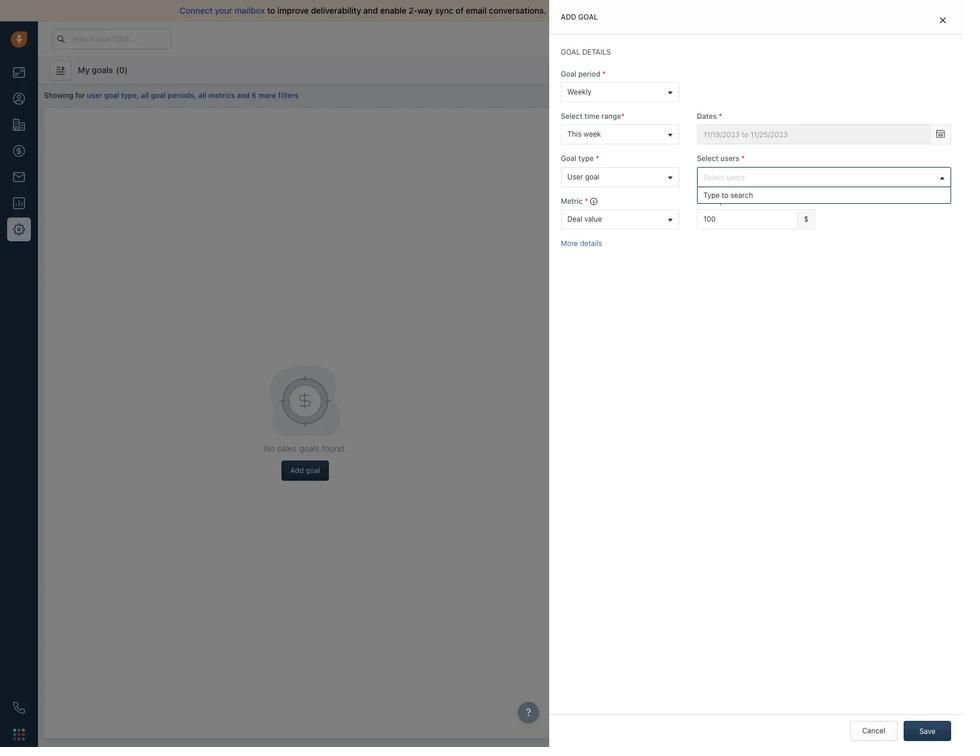 Task type: describe. For each thing, give the bounding box(es) containing it.
metric *
[[561, 196, 589, 205]]

in
[[686, 34, 692, 42]]

more details link
[[561, 239, 603, 248]]

0 vertical spatial value
[[675, 119, 695, 130]]

* right type
[[596, 154, 600, 163]]

plans
[[767, 34, 786, 43]]

found.
[[322, 443, 347, 453]]

monthly link
[[627, 204, 661, 213]]

users
[[721, 154, 740, 163]]

user goal button
[[561, 167, 680, 187]]

user
[[87, 91, 102, 100]]

email
[[466, 5, 487, 15]]

0 horizontal spatial and
[[237, 91, 250, 100]]

details
[[583, 48, 611, 56]]

explore
[[739, 34, 765, 43]]

deal value button
[[561, 209, 680, 229]]

sync
[[435, 5, 454, 15]]

showing for for progress towards number of deals goal
[[585, 204, 627, 213]]

details
[[580, 239, 603, 248]]

of right sync
[[456, 5, 464, 15]]

period
[[579, 70, 601, 79]]

quota
[[718, 196, 738, 205]]

conversations.
[[489, 5, 547, 15]]

0% of the goal achieved for number
[[585, 223, 666, 232]]

weekly
[[568, 88, 592, 96]]

number
[[656, 191, 687, 201]]

import
[[549, 5, 575, 15]]

your
[[639, 34, 653, 42]]

* right period
[[603, 70, 606, 79]]

enter quota *
[[698, 196, 743, 205]]

days
[[702, 34, 717, 42]]

goals left (
[[92, 64, 113, 75]]

deal
[[656, 119, 672, 130]]

)
[[125, 64, 128, 75]]

type
[[704, 191, 720, 199]]

* up this week button
[[622, 112, 625, 121]]

dates *
[[698, 112, 723, 121]]

1 horizontal spatial all
[[199, 91, 207, 100]]

goals down 'deal'
[[661, 133, 681, 142]]

progress towards number of deals goal
[[585, 191, 740, 201]]

deal value
[[568, 214, 603, 223]]

2 horizontal spatial all
[[577, 5, 586, 15]]

cancel button
[[851, 721, 898, 741]]

import all your sales data link
[[549, 5, 650, 15]]

showing for progress towards deal value goal
[[585, 133, 613, 142]]

the for progress towards deal value goal
[[607, 152, 618, 161]]

my
[[78, 64, 90, 75]]

of left enter
[[689, 191, 697, 201]]

goal details
[[561, 48, 611, 56]]

of up details
[[598, 223, 605, 232]]

the for progress towards number of deals goal
[[607, 223, 618, 232]]

connect your mailbox link
[[180, 5, 267, 15]]

(
[[116, 64, 119, 75]]

type to search option
[[698, 187, 951, 203]]

1 your from the left
[[215, 5, 233, 15]]

save
[[920, 727, 936, 736]]

goals down number
[[661, 204, 681, 213]]

progress towards deal value goal
[[585, 119, 714, 130]]

goal
[[561, 48, 581, 56]]

send email image
[[846, 34, 855, 44]]

to inside type to search option
[[722, 191, 729, 199]]

showing for for progress towards deal value goal
[[585, 133, 627, 142]]

mailbox
[[235, 5, 265, 15]]

connect
[[180, 5, 213, 15]]

$
[[805, 214, 809, 223]]

user goal type, all goal periods, all metrics and 6 more filters link
[[87, 91, 299, 100]]

enter
[[698, 196, 716, 205]]

data
[[631, 5, 648, 15]]

progress for progress towards deal value goal
[[585, 119, 620, 130]]

cancel
[[863, 726, 886, 735]]

0% for progress towards deal value goal
[[585, 152, 596, 161]]

more details
[[561, 239, 603, 248]]

goal for goal period *
[[561, 70, 577, 79]]

0% of the goal achieved for deal
[[585, 152, 666, 161]]

goal for goal type *
[[561, 154, 577, 163]]

my goals ( 0 )
[[78, 64, 128, 75]]

no
[[264, 443, 275, 453]]

type to search
[[704, 191, 754, 199]]

* right users
[[742, 154, 745, 163]]

dates
[[698, 112, 717, 121]]

more
[[561, 239, 578, 248]]

21
[[693, 34, 701, 42]]

metric
[[561, 196, 583, 205]]

ends
[[669, 34, 684, 42]]

2-
[[409, 5, 418, 15]]

explore plans
[[739, 34, 786, 43]]



Task type: vqa. For each thing, say whether or not it's contained in the screenshot.
'Metric *'
yes



Task type: locate. For each thing, give the bounding box(es) containing it.
progress for progress towards number of deals goal
[[585, 191, 620, 201]]

for
[[75, 91, 85, 100], [615, 133, 625, 142], [615, 204, 625, 213]]

freshworks switcher image
[[13, 728, 25, 740]]

1 achieved from the top
[[636, 152, 666, 161]]

0 vertical spatial achieved
[[636, 152, 666, 161]]

2 vertical spatial for
[[615, 204, 625, 213]]

0 horizontal spatial add
[[291, 466, 304, 475]]

for left monthly
[[615, 204, 625, 213]]

1 0% of the goal achieved from the top
[[585, 152, 666, 161]]

* right metric at top right
[[585, 196, 589, 205]]

all left metrics
[[199, 91, 207, 100]]

0 vertical spatial the
[[607, 152, 618, 161]]

achieved down progress towards deal value goal on the top of page
[[636, 152, 666, 161]]

towards for number
[[622, 191, 654, 201]]

0%
[[585, 152, 596, 161], [585, 223, 596, 232]]

goals
[[92, 64, 113, 75], [661, 133, 681, 142], [661, 204, 681, 213], [299, 443, 320, 453]]

add inside button
[[291, 466, 304, 475]]

goals up "add goal" button in the bottom of the page
[[299, 443, 320, 453]]

2 showing for from the top
[[585, 204, 627, 213]]

this
[[568, 130, 582, 139]]

achieved
[[636, 152, 666, 161], [636, 223, 666, 232]]

range
[[602, 112, 622, 121]]

achieved down monthly link
[[636, 223, 666, 232]]

1 0% from the top
[[585, 152, 596, 161]]

trial
[[655, 34, 667, 42]]

0
[[119, 64, 125, 75]]

search
[[731, 191, 754, 199]]

add
[[561, 12, 577, 21], [291, 466, 304, 475]]

showing left user
[[44, 91, 73, 100]]

1 progress from the top
[[585, 119, 620, 130]]

1 horizontal spatial and
[[364, 5, 378, 15]]

for for progress towards deal value goal
[[615, 133, 625, 142]]

None text field
[[698, 124, 931, 145]]

showing for down range
[[585, 133, 627, 142]]

1 vertical spatial achieved
[[636, 223, 666, 232]]

showing down select time range *
[[585, 133, 613, 142]]

Select users search field
[[701, 171, 937, 183]]

0 vertical spatial add
[[561, 12, 577, 21]]

progress up week
[[585, 119, 620, 130]]

phone element
[[7, 696, 31, 720]]

2 progress from the top
[[585, 191, 620, 201]]

1 towards from the top
[[622, 119, 654, 130]]

0% of the goal achieved down monthly
[[585, 223, 666, 232]]

save button
[[905, 721, 952, 741]]

add inside dialog
[[561, 12, 577, 21]]

and
[[364, 5, 378, 15], [237, 91, 250, 100]]

more
[[259, 91, 276, 100]]

the right deal value
[[607, 223, 618, 232]]

dialog
[[549, 0, 964, 747]]

0 horizontal spatial select
[[561, 112, 583, 121]]

0% up user goal
[[585, 152, 596, 161]]

0 vertical spatial and
[[364, 5, 378, 15]]

1 vertical spatial showing
[[585, 133, 613, 142]]

0 vertical spatial showing for
[[585, 133, 627, 142]]

the up user goal button
[[607, 152, 618, 161]]

goal type *
[[561, 154, 600, 163]]

sales right the no
[[277, 443, 297, 453]]

select for select users
[[698, 154, 719, 163]]

0% for progress towards number of deals goal
[[585, 223, 596, 232]]

1 showing for from the top
[[585, 133, 627, 142]]

0 vertical spatial 0%
[[585, 152, 596, 161]]

0 vertical spatial for
[[75, 91, 85, 100]]

1 horizontal spatial sales
[[608, 5, 628, 15]]

1 vertical spatial 0%
[[585, 223, 596, 232]]

no sales goals found.
[[264, 443, 347, 453]]

0 vertical spatial showing
[[44, 91, 73, 100]]

1 vertical spatial and
[[237, 91, 250, 100]]

monthly
[[627, 204, 655, 213]]

* right dates
[[719, 112, 723, 121]]

all right type,
[[141, 91, 149, 100]]

explore plans link
[[733, 31, 792, 46]]

of
[[456, 5, 464, 15], [598, 152, 605, 161], [689, 191, 697, 201], [598, 223, 605, 232]]

0 vertical spatial add goal
[[561, 12, 598, 21]]

all right import
[[577, 5, 586, 15]]

1 horizontal spatial select
[[698, 154, 719, 163]]

0 vertical spatial to
[[267, 5, 275, 15]]

add up goal
[[561, 12, 577, 21]]

0 vertical spatial towards
[[622, 119, 654, 130]]

Enter value number field
[[698, 209, 799, 229]]

1 vertical spatial towards
[[622, 191, 654, 201]]

weekly button
[[561, 82, 680, 102]]

* right quota
[[739, 196, 743, 205]]

close image
[[941, 17, 947, 24]]

sales left the "data"
[[608, 5, 628, 15]]

showing for progress towards number of deals goal
[[585, 204, 613, 213]]

1 vertical spatial for
[[615, 133, 625, 142]]

1 horizontal spatial add goal
[[561, 12, 598, 21]]

add goal inside button
[[291, 466, 320, 475]]

the
[[607, 152, 618, 161], [607, 223, 618, 232]]

1 vertical spatial 0% of the goal achieved
[[585, 223, 666, 232]]

of right type
[[598, 152, 605, 161]]

towards
[[622, 119, 654, 130], [622, 191, 654, 201]]

select up this
[[561, 112, 583, 121]]

1 vertical spatial to
[[722, 191, 729, 199]]

type
[[579, 154, 594, 163]]

value right 'deal'
[[675, 119, 695, 130]]

select left users
[[698, 154, 719, 163]]

goal left period
[[561, 70, 577, 79]]

value
[[675, 119, 695, 130], [585, 214, 603, 223]]

week
[[584, 130, 601, 139]]

*
[[603, 70, 606, 79], [622, 112, 625, 121], [719, 112, 723, 121], [596, 154, 600, 163], [742, 154, 745, 163], [585, 196, 589, 205], [739, 196, 743, 205]]

add goal up goal details
[[561, 12, 598, 21]]

2 the from the top
[[607, 223, 618, 232]]

towards up monthly
[[622, 191, 654, 201]]

1 vertical spatial select
[[698, 154, 719, 163]]

your right import
[[588, 5, 606, 15]]

filters
[[278, 91, 299, 100]]

select time range *
[[561, 112, 625, 121]]

for down range
[[615, 133, 625, 142]]

time
[[585, 112, 600, 121]]

goal period *
[[561, 70, 606, 79]]

periods,
[[168, 91, 197, 100]]

1 horizontal spatial value
[[675, 119, 695, 130]]

sales
[[608, 5, 628, 15], [277, 443, 297, 453]]

1 vertical spatial value
[[585, 214, 603, 223]]

0 horizontal spatial add goal
[[291, 466, 320, 475]]

Search your CRM... text field
[[52, 29, 171, 49]]

0 horizontal spatial value
[[585, 214, 603, 223]]

1 goal from the top
[[561, 70, 577, 79]]

select for select time range
[[561, 112, 583, 121]]

for for progress towards number of deals goal
[[615, 204, 625, 213]]

progress down user goal button
[[585, 191, 620, 201]]

add down no sales goals found.
[[291, 466, 304, 475]]

deliverability
[[311, 5, 361, 15]]

goal left type
[[561, 154, 577, 163]]

your trial ends in 21 days
[[639, 34, 717, 42]]

value inside button
[[585, 214, 603, 223]]

2 towards from the top
[[622, 191, 654, 201]]

this week button
[[561, 124, 680, 145]]

deals
[[700, 191, 721, 201]]

value right deal
[[585, 214, 603, 223]]

dialog containing add goal
[[549, 0, 964, 747]]

to right mailbox
[[267, 5, 275, 15]]

2 your from the left
[[588, 5, 606, 15]]

1 horizontal spatial add
[[561, 12, 577, 21]]

all
[[577, 5, 586, 15], [141, 91, 149, 100], [199, 91, 207, 100]]

0% of the goal achieved up user goal button
[[585, 152, 666, 161]]

1 vertical spatial sales
[[277, 443, 297, 453]]

your
[[215, 5, 233, 15], [588, 5, 606, 15]]

0 horizontal spatial sales
[[277, 443, 297, 453]]

1 vertical spatial progress
[[585, 191, 620, 201]]

1 horizontal spatial your
[[588, 5, 606, 15]]

improve
[[278, 5, 309, 15]]

showing for user goal type, all goal periods, all metrics and 6 more filters
[[44, 91, 299, 100]]

0 vertical spatial progress
[[585, 119, 620, 130]]

0 horizontal spatial all
[[141, 91, 149, 100]]

progress
[[585, 119, 620, 130], [585, 191, 620, 201]]

user goal
[[568, 172, 600, 181]]

1 the from the top
[[607, 152, 618, 161]]

showing up deal value
[[585, 204, 613, 213]]

0 horizontal spatial your
[[215, 5, 233, 15]]

select
[[561, 112, 583, 121], [698, 154, 719, 163]]

1 vertical spatial showing for
[[585, 204, 627, 213]]

towards left 'deal'
[[622, 119, 654, 130]]

2 vertical spatial showing
[[585, 204, 613, 213]]

add goal button
[[282, 461, 329, 481]]

2 0% from the top
[[585, 223, 596, 232]]

goal
[[561, 70, 577, 79], [561, 154, 577, 163]]

and left 6
[[237, 91, 250, 100]]

0 vertical spatial 0% of the goal achieved
[[585, 152, 666, 161]]

for left user
[[75, 91, 85, 100]]

2 0% of the goal achieved from the top
[[585, 223, 666, 232]]

enable
[[380, 5, 407, 15]]

0 horizontal spatial to
[[267, 5, 275, 15]]

0 vertical spatial goal
[[561, 70, 577, 79]]

showing for up deal value
[[585, 204, 627, 213]]

achieved for number
[[636, 223, 666, 232]]

showing for
[[585, 133, 627, 142], [585, 204, 627, 213]]

your left mailbox
[[215, 5, 233, 15]]

2 goal from the top
[[561, 154, 577, 163]]

1 vertical spatial add
[[291, 466, 304, 475]]

this week
[[568, 130, 601, 139]]

metrics
[[209, 91, 235, 100]]

0 vertical spatial select
[[561, 112, 583, 121]]

2 achieved from the top
[[636, 223, 666, 232]]

6
[[252, 91, 257, 100]]

phone image
[[13, 702, 25, 714]]

0 vertical spatial sales
[[608, 5, 628, 15]]

connect your mailbox to improve deliverability and enable 2-way sync of email conversations. import all your sales data
[[180, 5, 648, 15]]

select users *
[[698, 154, 745, 163]]

1 vertical spatial goal
[[561, 154, 577, 163]]

add goal down no sales goals found.
[[291, 466, 320, 475]]

1 vertical spatial add goal
[[291, 466, 320, 475]]

deal
[[568, 214, 583, 223]]

1 vertical spatial the
[[607, 223, 618, 232]]

0% up details
[[585, 223, 596, 232]]

type,
[[121, 91, 139, 100]]

to right 'type'
[[722, 191, 729, 199]]

add goal
[[561, 12, 598, 21], [291, 466, 320, 475]]

achieved for deal
[[636, 152, 666, 161]]

towards for deal
[[622, 119, 654, 130]]

way
[[418, 5, 433, 15]]

user
[[568, 172, 584, 181]]

1 horizontal spatial to
[[722, 191, 729, 199]]

and left enable
[[364, 5, 378, 15]]



